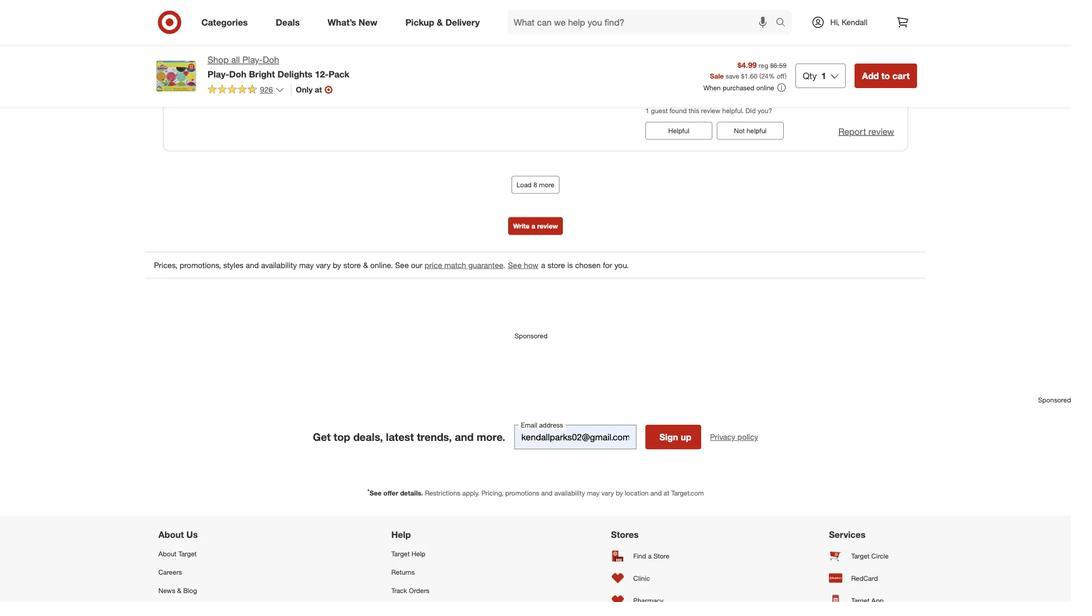 Task type: describe. For each thing, give the bounding box(es) containing it.
%
[[769, 72, 775, 80]]

up
[[681, 432, 692, 443]]

about target
[[159, 550, 197, 559]]

and right the styles
[[246, 260, 259, 270]]

0 vertical spatial doh
[[263, 54, 279, 65]]

$6.59
[[771, 61, 787, 70]]

would recommend
[[252, 21, 319, 31]]

clinic link
[[611, 568, 681, 590]]

styles
[[223, 260, 244, 270]]

find a store
[[634, 552, 670, 561]]

1 horizontal spatial sponsored
[[1039, 396, 1072, 404]]

1 horizontal spatial 1
[[822, 70, 827, 81]]

2 horizontal spatial review
[[869, 126, 895, 137]]

report review
[[839, 126, 895, 137]]

target circle link
[[829, 545, 913, 568]]

of left use
[[862, 24, 869, 33]]

926 link
[[208, 84, 284, 97]]

of inside the value out of 5
[[771, 82, 778, 91]]

so colorful!
[[175, 3, 233, 16]]

1 bling from the left
[[390, 54, 407, 64]]

about target link
[[159, 545, 243, 564]]

sign
[[660, 432, 679, 443]]

2 vertical spatial review
[[537, 222, 558, 231]]

top
[[334, 431, 350, 444]]

all
[[231, 54, 240, 65]]

hi, kendall
[[831, 17, 868, 27]]

bright
[[249, 69, 275, 79]]

delivery
[[446, 17, 480, 28]]

hi,
[[831, 17, 840, 27]]

off
[[777, 72, 785, 80]]

not
[[734, 127, 745, 135]]

target for target help
[[392, 550, 410, 559]]

qty
[[803, 70, 817, 81]]

and right promotions
[[541, 489, 553, 498]]

1 inside so colorful! region
[[646, 106, 649, 115]]

may inside * see offer details. restrictions apply. pricing, promotions and availability may vary by location and at target.com
[[587, 489, 600, 498]]

details.
[[400, 489, 423, 498]]

trends,
[[417, 431, 452, 444]]

& for delivery
[[437, 17, 443, 28]]

find a store link
[[611, 545, 681, 568]]

only
[[296, 85, 313, 95]]

target help link
[[392, 545, 462, 564]]

save
[[726, 72, 740, 80]]

so colorful! region
[[145, 0, 926, 352]]

about us
[[159, 530, 198, 540]]

load 8 more
[[517, 181, 555, 189]]

age
[[698, 24, 712, 33]]

store
[[654, 552, 670, 561]]

you.
[[615, 260, 629, 270]]

shop
[[208, 54, 229, 65]]

policy
[[738, 432, 759, 442]]

online
[[757, 83, 775, 92]]

926
[[260, 85, 273, 95]]

purchased
[[723, 83, 755, 92]]

availability inside so colorful! region
[[261, 260, 297, 270]]

categories link
[[192, 10, 262, 35]]

how
[[524, 260, 539, 270]]

best
[[207, 54, 222, 64]]

sponsored inside so colorful! region
[[515, 332, 548, 340]]

qty 1
[[803, 70, 827, 81]]

shop all play-doh play-doh bright delights 12-pack
[[208, 54, 350, 79]]

price match guarantee link
[[425, 260, 503, 270]]

broad age appeal out of 5
[[674, 24, 712, 56]]

of left the play at the right top
[[785, 24, 793, 33]]

guarantee
[[469, 260, 503, 270]]

privacy
[[710, 432, 736, 442]]

so
[[461, 54, 469, 64]]

0 horizontal spatial play-
[[208, 69, 229, 79]]

get top deals, latest trends, and more.
[[313, 431, 506, 444]]

1.60
[[745, 72, 758, 80]]

promotions
[[506, 489, 540, 498]]

helpful button
[[646, 122, 713, 140]]

find
[[634, 552, 647, 561]]

0 vertical spatial play-
[[243, 54, 263, 65]]

and right collection
[[361, 54, 374, 64]]

write a review
[[513, 222, 558, 231]]

!
[[266, 54, 268, 64]]

(
[[760, 72, 762, 80]]

delights
[[278, 69, 313, 79]]

reg
[[759, 61, 769, 70]]

kendall
[[842, 17, 868, 27]]

careers
[[159, 569, 182, 577]]

ease
[[841, 24, 859, 33]]

5 for appeal
[[696, 46, 700, 56]]

write
[[513, 222, 530, 231]]

and left more.
[[455, 431, 474, 444]]

chosen
[[575, 260, 601, 270]]

categories
[[201, 17, 248, 28]]

length
[[757, 24, 783, 33]]

0 vertical spatial help
[[392, 530, 411, 540]]

2 horizontal spatial see
[[508, 260, 522, 270]]

location
[[625, 489, 649, 498]]

1 horizontal spatial help
[[412, 550, 426, 559]]

target.com
[[672, 489, 704, 498]]

8
[[534, 181, 537, 189]]

as
[[175, 54, 184, 64]]

may inside so colorful! region
[[299, 260, 314, 270]]

1 horizontal spatial see
[[395, 260, 409, 270]]

see inside * see offer details. restrictions apply. pricing, promotions and availability may vary by location and at target.com
[[370, 489, 382, 498]]

out for length of play out of 5
[[757, 35, 769, 45]]

circle
[[872, 552, 889, 561]]

target circle
[[852, 552, 889, 561]]

only at
[[296, 85, 322, 95]]

of inside broad age appeal out of 5
[[687, 46, 694, 56]]

load
[[517, 181, 532, 189]]

see how button
[[508, 259, 539, 272]]

prices,
[[154, 260, 178, 270]]

.
[[503, 260, 505, 270]]

vary inside * see offer details. restrictions apply. pricing, promotions and availability may vary by location and at target.com
[[602, 489, 614, 498]]

colorful!
[[191, 3, 233, 16]]

are
[[447, 54, 458, 64]]

a for write
[[532, 222, 536, 231]]



Task type: vqa. For each thing, say whether or not it's contained in the screenshot.
rightmost the by
yes



Task type: locate. For each thing, give the bounding box(es) containing it.
at right only
[[315, 85, 322, 95]]

1 vertical spatial 5
[[696, 46, 700, 56]]

when purchased online
[[704, 83, 775, 92]]

5 for play
[[780, 35, 784, 45]]

out inside broad age appeal out of 5
[[674, 46, 685, 56]]

2 horizontal spatial &
[[437, 17, 443, 28]]

deals link
[[266, 10, 314, 35]]

& inside pickup & delivery 'link'
[[437, 17, 443, 28]]

at left target.com
[[664, 489, 670, 498]]

appeal
[[674, 35, 699, 45]]

of down %
[[771, 82, 778, 91]]

None text field
[[514, 425, 637, 450]]

0 vertical spatial at
[[315, 85, 322, 95]]

a
[[532, 222, 536, 231], [541, 260, 546, 270], [648, 552, 652, 561]]

help up target help at left bottom
[[392, 530, 411, 540]]

0 horizontal spatial the
[[289, 54, 300, 64]]

dough
[[224, 54, 246, 64]]

0 horizontal spatial &
[[177, 587, 181, 596]]

returns
[[392, 569, 415, 577]]

orders
[[409, 587, 430, 596]]

apply.
[[463, 489, 480, 498]]

2 the from the left
[[377, 54, 388, 64]]

1 horizontal spatial bling
[[409, 54, 426, 64]]

play- left !
[[243, 54, 263, 65]]

0 vertical spatial by
[[333, 260, 341, 270]]

1 guest found this review helpful. did you?
[[646, 106, 773, 115]]

1 about from the top
[[159, 530, 184, 540]]

a inside button
[[532, 222, 536, 231]]

0 horizontal spatial review
[[537, 222, 558, 231]]

more.
[[477, 431, 506, 444]]

availability right the styles
[[261, 260, 297, 270]]

track
[[392, 587, 407, 596]]

1 vertical spatial out
[[674, 46, 685, 56]]

when
[[704, 83, 721, 92]]

5 down off
[[780, 82, 784, 91]]

& inside news & blog link
[[177, 587, 181, 596]]

love
[[270, 54, 286, 64]]

sponsored
[[515, 332, 548, 340], [1039, 396, 1072, 404]]

of down appeal
[[687, 46, 694, 56]]

didi
[[175, 36, 186, 44]]

see left "our"
[[395, 260, 409, 270]]

1 the from the left
[[289, 54, 300, 64]]

helpful
[[669, 127, 690, 135]]

0 horizontal spatial target
[[178, 550, 197, 559]]

usual
[[186, 54, 204, 64]]

about for about target
[[159, 550, 177, 559]]

1 store from the left
[[343, 260, 361, 270]]

review right this
[[701, 106, 721, 115]]

0 vertical spatial out
[[757, 35, 769, 45]]

about
[[159, 530, 184, 540], [159, 550, 177, 559]]

1 vertical spatial sponsored
[[1039, 396, 1072, 404]]

out for broad age appeal out of 5
[[674, 46, 685, 56]]

$4.99 reg $6.59 sale save $ 1.60 ( 24 % off )
[[710, 60, 787, 80]]

1 horizontal spatial a
[[541, 260, 546, 270]]

& left online.
[[363, 260, 368, 270]]

services
[[829, 530, 866, 540]]

0 horizontal spatial doh
[[229, 69, 247, 79]]

review right report
[[869, 126, 895, 137]]

target help
[[392, 550, 426, 559]]

2 vertical spatial &
[[177, 587, 181, 596]]

play- down shop
[[208, 69, 229, 79]]

by
[[333, 260, 341, 270], [616, 489, 623, 498]]

by left location
[[616, 489, 623, 498]]

redcard
[[852, 575, 878, 583]]

1 left guest
[[646, 106, 649, 115]]

0 horizontal spatial sponsored
[[515, 332, 548, 340]]

by inside * see offer details. restrictions apply. pricing, promotions and availability may vary by location and at target.com
[[616, 489, 623, 498]]

a right write
[[532, 222, 536, 231]]

at inside * see offer details. restrictions apply. pricing, promotions and availability may vary by location and at target.com
[[664, 489, 670, 498]]

blog
[[183, 587, 197, 596]]

review right write
[[537, 222, 558, 231]]

0 vertical spatial a
[[532, 222, 536, 231]]

store left is
[[548, 260, 565, 270]]

doh up bright
[[263, 54, 279, 65]]

0 horizontal spatial 1
[[646, 106, 649, 115]]

0 vertical spatial may
[[299, 260, 314, 270]]

1 vertical spatial review
[[869, 126, 895, 137]]

add to cart
[[862, 70, 910, 81]]

1 horizontal spatial target
[[392, 550, 410, 559]]

1 vertical spatial at
[[664, 489, 670, 498]]

returns link
[[392, 564, 462, 582]]

news & blog link
[[159, 582, 243, 601]]

a for find
[[648, 552, 652, 561]]

the down new
[[377, 54, 388, 64]]

& inside so colorful! region
[[363, 260, 368, 270]]

what's new
[[328, 17, 378, 28]]

and right location
[[651, 489, 662, 498]]

2 vertical spatial 5
[[780, 82, 784, 91]]

24
[[762, 72, 769, 80]]

get
[[313, 431, 331, 444]]

0 vertical spatial review
[[701, 106, 721, 115]]

target left circle
[[852, 552, 870, 561]]

found
[[670, 106, 687, 115]]

help up the "returns" link
[[412, 550, 426, 559]]

value
[[757, 71, 777, 80]]

out down appeal
[[674, 46, 685, 56]]

store
[[343, 260, 361, 270], [548, 260, 565, 270]]

0 vertical spatial sponsored
[[515, 332, 548, 340]]

1 horizontal spatial vary
[[602, 489, 614, 498]]

2 vertical spatial out
[[757, 82, 769, 91]]

more
[[539, 181, 555, 189]]

1 vertical spatial vary
[[602, 489, 614, 498]]

0 horizontal spatial vary
[[316, 260, 331, 270]]

1 vertical spatial about
[[159, 550, 177, 559]]

broad
[[674, 24, 696, 33]]

doh down all
[[229, 69, 247, 79]]

0 horizontal spatial store
[[343, 260, 361, 270]]

2 horizontal spatial a
[[648, 552, 652, 561]]

guest
[[651, 106, 668, 115]]

2 horizontal spatial target
[[852, 552, 870, 561]]

0 horizontal spatial may
[[299, 260, 314, 270]]

target down the us
[[178, 550, 197, 559]]

1 vertical spatial by
[[616, 489, 623, 498]]

0 horizontal spatial by
[[333, 260, 341, 270]]

5 inside length of play out of 5
[[780, 35, 784, 45]]

for
[[603, 260, 613, 270]]

&
[[437, 17, 443, 28], [363, 260, 368, 270], [177, 587, 181, 596]]

pack
[[329, 69, 350, 79]]

about up the 'careers'
[[159, 550, 177, 559]]

vary inside so colorful! region
[[316, 260, 331, 270]]

news & blog
[[159, 587, 197, 596]]

value out of 5
[[757, 71, 784, 91]]

1 horizontal spatial doh
[[263, 54, 279, 65]]

& left blog
[[177, 587, 181, 596]]

0 vertical spatial about
[[159, 530, 184, 540]]

target up "returns"
[[392, 550, 410, 559]]

1 horizontal spatial &
[[363, 260, 368, 270]]

a right how
[[541, 260, 546, 270]]

1 vertical spatial may
[[587, 489, 600, 498]]

helpful.
[[723, 106, 744, 115]]

out inside length of play out of 5
[[757, 35, 769, 45]]

2 vertical spatial a
[[648, 552, 652, 561]]

5
[[780, 35, 784, 45], [696, 46, 700, 56], [780, 82, 784, 91]]

price
[[425, 260, 442, 270]]

did
[[746, 106, 756, 115]]

as usual best dough ever ! love the colors collection and the bling bling ones are so cute!
[[175, 54, 488, 64]]

1 horizontal spatial availability
[[555, 489, 585, 498]]

length of play out of 5
[[757, 24, 810, 45]]

5 down appeal
[[696, 46, 700, 56]]

play
[[795, 24, 810, 33]]

5 down length
[[780, 35, 784, 45]]

news
[[159, 587, 175, 596]]

see left the offer
[[370, 489, 382, 498]]

a right find
[[648, 552, 652, 561]]

2 about from the top
[[159, 550, 177, 559]]

deals,
[[353, 431, 383, 444]]

5 inside the value out of 5
[[780, 82, 784, 91]]

1 vertical spatial help
[[412, 550, 426, 559]]

& right pickup
[[437, 17, 443, 28]]

0 vertical spatial vary
[[316, 260, 331, 270]]

target for target circle
[[852, 552, 870, 561]]

image of play-doh bright delights 12-pack image
[[154, 54, 199, 98]]

pickup & delivery
[[406, 17, 480, 28]]

is
[[568, 260, 573, 270]]

about up "about target"
[[159, 530, 184, 540]]

availability right promotions
[[555, 489, 585, 498]]

privacy policy link
[[710, 432, 759, 443]]

2 store from the left
[[548, 260, 565, 270]]

ease of use
[[841, 24, 884, 33]]

0 horizontal spatial help
[[392, 530, 411, 540]]

by inside so colorful! region
[[333, 260, 341, 270]]

* see offer details. restrictions apply. pricing, promotions and availability may vary by location and at target.com
[[367, 488, 704, 498]]

0 horizontal spatial see
[[370, 489, 382, 498]]

1 horizontal spatial at
[[664, 489, 670, 498]]

0 vertical spatial 1
[[822, 70, 827, 81]]

0 vertical spatial 5
[[780, 35, 784, 45]]

1 horizontal spatial the
[[377, 54, 388, 64]]

1 horizontal spatial play-
[[243, 54, 263, 65]]

this
[[689, 106, 700, 115]]

out down 24 on the right top of the page
[[757, 82, 769, 91]]

& for blog
[[177, 587, 181, 596]]

1 vertical spatial availability
[[555, 489, 585, 498]]

track orders link
[[392, 582, 462, 601]]

1 horizontal spatial by
[[616, 489, 623, 498]]

What can we help you find? suggestions appear below search field
[[507, 10, 779, 35]]

store left online.
[[343, 260, 361, 270]]

1 vertical spatial play-
[[208, 69, 229, 79]]

and
[[361, 54, 374, 64], [246, 260, 259, 270], [455, 431, 474, 444], [541, 489, 553, 498], [651, 489, 662, 498]]

ever
[[249, 54, 263, 64]]

0 horizontal spatial bling
[[390, 54, 407, 64]]

help
[[392, 530, 411, 540], [412, 550, 426, 559]]

0 vertical spatial &
[[437, 17, 443, 28]]

the up delights
[[289, 54, 300, 64]]

0 horizontal spatial a
[[532, 222, 536, 231]]

1 horizontal spatial store
[[548, 260, 565, 270]]

out down length
[[757, 35, 769, 45]]

0 horizontal spatial availability
[[261, 260, 297, 270]]

1 right qty
[[822, 70, 827, 81]]

careers link
[[159, 564, 243, 582]]

0 vertical spatial availability
[[261, 260, 297, 270]]

1 vertical spatial a
[[541, 260, 546, 270]]

1 horizontal spatial may
[[587, 489, 600, 498]]

1 vertical spatial &
[[363, 260, 368, 270]]

$
[[742, 72, 745, 80]]

1 horizontal spatial review
[[701, 106, 721, 115]]

availability inside * see offer details. restrictions apply. pricing, promotions and availability may vary by location and at target.com
[[555, 489, 585, 498]]

1 vertical spatial doh
[[229, 69, 247, 79]]

vary
[[316, 260, 331, 270], [602, 489, 614, 498]]

redcard link
[[829, 568, 913, 590]]

about for about us
[[159, 530, 184, 540]]

of down length
[[771, 35, 778, 45]]

pricing,
[[482, 489, 504, 498]]

search
[[771, 18, 798, 29]]

0 horizontal spatial at
[[315, 85, 322, 95]]

see right .
[[508, 260, 522, 270]]

*
[[367, 488, 370, 495]]

helpful
[[747, 127, 767, 135]]

)
[[785, 72, 787, 80]]

$4.99
[[738, 60, 757, 70]]

5 inside broad age appeal out of 5
[[696, 46, 700, 56]]

1 vertical spatial 1
[[646, 106, 649, 115]]

cart
[[893, 70, 910, 81]]

by left online.
[[333, 260, 341, 270]]

out inside the value out of 5
[[757, 82, 769, 91]]

2 bling from the left
[[409, 54, 426, 64]]



